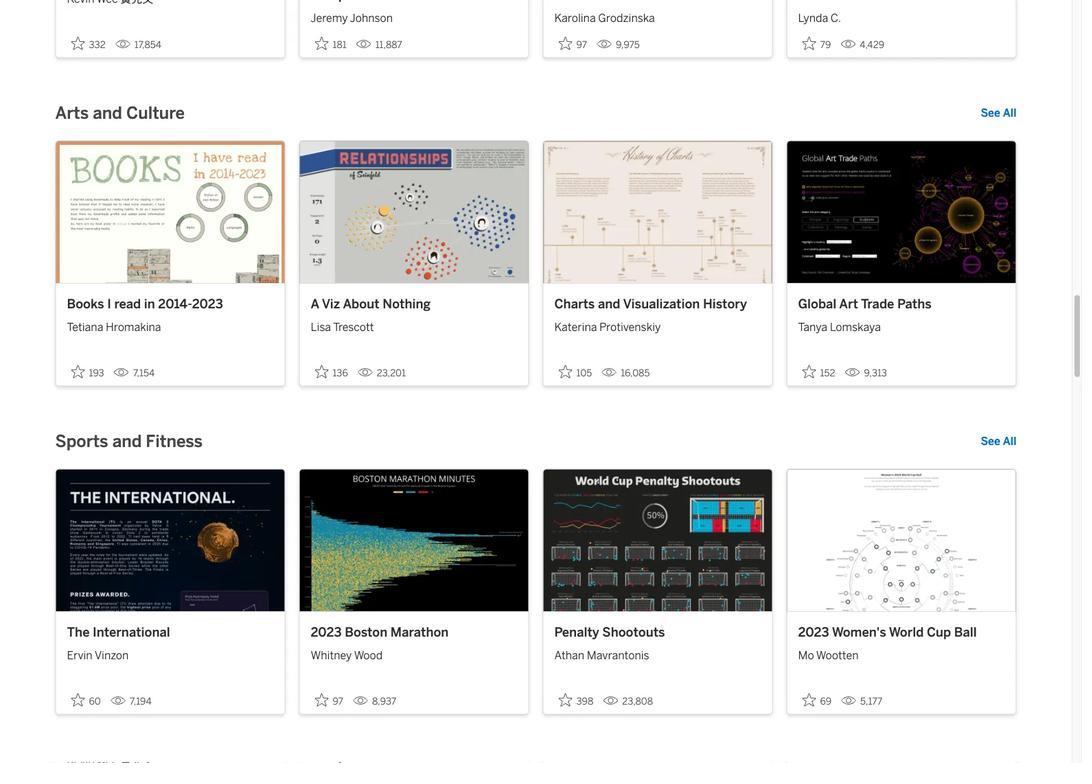 Task type: vqa. For each thing, say whether or not it's contained in the screenshot.
the Workbook thumbnail corresponding to Boston
yes



Task type: locate. For each thing, give the bounding box(es) containing it.
2023 for 2023 women's world cup ball
[[799, 625, 830, 640]]

1 vertical spatial and
[[598, 297, 621, 312]]

1 see all link from the top
[[981, 105, 1017, 121]]

7,194 views element
[[105, 690, 157, 713]]

ervin vinzon
[[67, 649, 129, 662]]

7,194
[[130, 696, 152, 707]]

mo
[[799, 649, 814, 662]]

0 vertical spatial see all
[[981, 107, 1017, 120]]

8,937 views element
[[348, 690, 402, 713]]

add favorite button for the international
[[67, 689, 105, 711]]

add favorite button down whitney
[[311, 689, 348, 711]]

grodzinska
[[598, 11, 655, 24]]

in
[[144, 297, 155, 312]]

2023 up whitney
[[311, 625, 342, 640]]

visualization
[[623, 297, 700, 312]]

wootten
[[817, 649, 859, 662]]

read
[[114, 297, 141, 312]]

lisa trescott link
[[311, 314, 518, 336]]

add favorite button down ervin
[[67, 689, 105, 711]]

shootouts
[[603, 625, 665, 640]]

boston
[[345, 625, 388, 640]]

23,808
[[623, 696, 653, 707]]

karolina grodzinska
[[555, 11, 655, 24]]

60
[[89, 696, 101, 707]]

fitness
[[146, 432, 203, 451]]

books i read in 2014-2023
[[67, 297, 223, 312]]

23,808 views element
[[598, 690, 659, 713]]

0 vertical spatial 97
[[577, 39, 587, 51]]

world
[[889, 625, 924, 640]]

johnson
[[350, 11, 393, 24]]

add favorite button down tanya
[[799, 361, 840, 383]]

97 down the karolina
[[577, 39, 587, 51]]

see all link
[[981, 105, 1017, 121], [981, 433, 1017, 450]]

tetiana hromakina link
[[67, 314, 274, 336]]

2 vertical spatial and
[[112, 432, 142, 451]]

ball
[[955, 625, 977, 640]]

2023 up tetiana hromakina link
[[192, 297, 223, 312]]

see all for arts and culture
[[981, 107, 1017, 120]]

2023 for 2023 boston marathon
[[311, 625, 342, 640]]

books i read in 2014-2023 link
[[67, 295, 274, 314]]

paths
[[898, 297, 932, 312]]

and right "arts"
[[93, 103, 122, 123]]

workbook thumbnail image for women's
[[788, 470, 1016, 611]]

9,313
[[864, 368, 887, 379]]

the
[[67, 625, 90, 640]]

mo wootten
[[799, 649, 859, 662]]

1 vertical spatial see all link
[[981, 433, 1017, 450]]

add favorite button left 17,854
[[67, 32, 110, 55]]

7,154
[[133, 368, 155, 379]]

1 vertical spatial 97
[[333, 696, 343, 707]]

2 see all link from the top
[[981, 433, 1017, 450]]

and right sports
[[112, 432, 142, 451]]

the international link
[[67, 623, 274, 642]]

and inside arts and culture heading
[[93, 103, 122, 123]]

lynda c.
[[799, 11, 841, 24]]

see all
[[981, 107, 1017, 120], [981, 435, 1017, 448]]

and up katerina protivenskiy
[[598, 297, 621, 312]]

see all arts and culture element
[[981, 105, 1017, 121]]

hromakina
[[106, 321, 161, 334]]

1 vertical spatial see all
[[981, 435, 1017, 448]]

2023 boston marathon link
[[311, 623, 518, 642]]

2023 women's world cup ball
[[799, 625, 977, 640]]

and inside sports and fitness heading
[[112, 432, 142, 451]]

charts and visualization history link
[[555, 295, 761, 314]]

add favorite button for 2023 boston marathon
[[311, 689, 348, 711]]

see for arts and culture
[[981, 107, 1001, 120]]

17,854
[[134, 39, 161, 51]]

cup
[[927, 625, 952, 640]]

4,429 views element
[[836, 34, 890, 56]]

penalty
[[555, 625, 600, 640]]

wood
[[354, 649, 383, 662]]

1 see all from the top
[[981, 107, 1017, 120]]

and
[[93, 103, 122, 123], [598, 297, 621, 312], [112, 432, 142, 451]]

workbook thumbnail image
[[56, 141, 285, 283], [300, 141, 529, 283], [544, 141, 772, 283], [788, 141, 1016, 283], [56, 470, 285, 611], [300, 470, 529, 611], [544, 470, 772, 611], [788, 470, 1016, 611]]

international
[[93, 625, 170, 640]]

add favorite button for global art trade paths
[[799, 361, 840, 383]]

97
[[577, 39, 587, 51], [333, 696, 343, 707]]

add favorite button down 'katerina'
[[555, 361, 596, 383]]

see all sports and fitness element
[[981, 433, 1017, 450]]

sports and fitness heading
[[55, 430, 203, 452]]

5,177
[[861, 696, 883, 707]]

all inside see all arts and culture "element"
[[1003, 107, 1017, 120]]

all inside see all sports and fitness element
[[1003, 435, 1017, 448]]

katerina protivenskiy link
[[555, 314, 761, 336]]

2 horizontal spatial 2023
[[799, 625, 830, 640]]

97 left 8,937 views element
[[333, 696, 343, 707]]

see inside "element"
[[981, 107, 1001, 120]]

2 see from the top
[[981, 435, 1001, 448]]

penalty shootouts
[[555, 625, 665, 640]]

23,201
[[377, 368, 406, 379]]

the international
[[67, 625, 170, 640]]

1 vertical spatial see
[[981, 435, 1001, 448]]

1 vertical spatial all
[[1003, 435, 1017, 448]]

add favorite button containing 332
[[67, 32, 110, 55]]

whitney
[[311, 649, 352, 662]]

add favorite button containing 105
[[555, 361, 596, 383]]

2 all from the top
[[1003, 435, 1017, 448]]

culture
[[126, 103, 185, 123]]

2023 up 'mo'
[[799, 625, 830, 640]]

9,975
[[616, 39, 640, 51]]

see
[[981, 107, 1001, 120], [981, 435, 1001, 448]]

0 vertical spatial and
[[93, 103, 122, 123]]

1 horizontal spatial 97
[[577, 39, 587, 51]]

0 horizontal spatial 97
[[333, 696, 343, 707]]

1 see from the top
[[981, 107, 1001, 120]]

0 vertical spatial see all link
[[981, 105, 1017, 121]]

charts and visualization history
[[555, 297, 747, 312]]

4,429
[[860, 39, 885, 51]]

jeremy johnson link
[[311, 4, 518, 26]]

add favorite button containing 60
[[67, 689, 105, 711]]

2023
[[192, 297, 223, 312], [311, 625, 342, 640], [799, 625, 830, 640]]

trescott
[[333, 321, 374, 334]]

athan mavrantonis link
[[555, 642, 761, 664]]

2 see all from the top
[[981, 435, 1017, 448]]

whitney wood link
[[311, 642, 518, 664]]

add favorite button containing 152
[[799, 361, 840, 383]]

charts
[[555, 297, 595, 312]]

viz
[[322, 297, 340, 312]]

ervin
[[67, 649, 93, 662]]

17,854 views element
[[110, 34, 167, 56]]

1 horizontal spatial 2023
[[311, 625, 342, 640]]

23,201 views element
[[352, 362, 411, 384]]

nothing
[[383, 297, 431, 312]]

0 vertical spatial see
[[981, 107, 1001, 120]]

and inside charts and visualization history link
[[598, 297, 621, 312]]

1 all from the top
[[1003, 107, 1017, 120]]

Add Favorite button
[[799, 32, 836, 55]]

5,177 views element
[[836, 690, 888, 713]]

art
[[840, 297, 859, 312]]

see for sports and fitness
[[981, 435, 1001, 448]]

all
[[1003, 107, 1017, 120], [1003, 435, 1017, 448]]

Add Favorite button
[[67, 32, 110, 55], [555, 32, 591, 55], [555, 361, 596, 383], [799, 361, 840, 383], [67, 689, 105, 711], [311, 689, 348, 711]]

and for visualization
[[598, 297, 621, 312]]

sports and fitness
[[55, 432, 203, 451]]

lisa
[[311, 321, 331, 334]]

0 vertical spatial all
[[1003, 107, 1017, 120]]

history
[[703, 297, 747, 312]]

vinzon
[[95, 649, 129, 662]]



Task type: describe. For each thing, give the bounding box(es) containing it.
karolina
[[555, 11, 596, 24]]

181
[[333, 39, 347, 51]]

332
[[89, 39, 106, 51]]

0 horizontal spatial 2023
[[192, 297, 223, 312]]

i
[[107, 297, 111, 312]]

a
[[311, 297, 319, 312]]

97 for 8,937
[[333, 696, 343, 707]]

social impact heading
[[55, 759, 163, 763]]

9,975 views element
[[591, 34, 646, 56]]

16,085 views element
[[596, 362, 656, 384]]

9,313 views element
[[840, 362, 893, 384]]

Add Favorite button
[[799, 689, 836, 711]]

jeremy
[[311, 11, 348, 24]]

152
[[821, 368, 836, 379]]

Add Favorite button
[[311, 32, 351, 55]]

arts and culture
[[55, 103, 185, 123]]

books
[[67, 297, 104, 312]]

tanya lomskaya
[[799, 321, 881, 334]]

mo wootten link
[[799, 642, 1005, 664]]

193
[[89, 368, 104, 379]]

arts and culture heading
[[55, 102, 185, 124]]

ervin vinzon link
[[67, 642, 274, 664]]

global art trade paths
[[799, 297, 932, 312]]

tanya
[[799, 321, 828, 334]]

mavrantonis
[[587, 649, 650, 662]]

karolina grodzinska link
[[555, 4, 761, 26]]

global art trade paths link
[[799, 295, 1005, 314]]

global
[[799, 297, 837, 312]]

katerina
[[555, 321, 597, 334]]

workbook thumbnail image for i
[[56, 141, 285, 283]]

97 for 9,975
[[577, 39, 587, 51]]

79
[[821, 39, 831, 51]]

16,085
[[621, 368, 650, 379]]

lynda c. link
[[799, 4, 1005, 26]]

workbook thumbnail image for art
[[788, 141, 1016, 283]]

jeremy johnson
[[311, 11, 393, 24]]

and for culture
[[93, 103, 122, 123]]

whitney wood
[[311, 649, 383, 662]]

2023 women's world cup ball link
[[799, 623, 1005, 642]]

a viz about nothing link
[[311, 295, 518, 314]]

tetiana
[[67, 321, 103, 334]]

69
[[821, 696, 832, 707]]

all for arts and culture
[[1003, 107, 1017, 120]]

add favorite button down the karolina
[[555, 32, 591, 55]]

2014-
[[158, 297, 192, 312]]

a viz about nothing
[[311, 297, 431, 312]]

athan
[[555, 649, 585, 662]]

11,887 views element
[[351, 34, 408, 56]]

11,887
[[376, 39, 402, 51]]

workbook thumbnail image for shootouts
[[544, 470, 772, 611]]

workbook thumbnail image for and
[[544, 141, 772, 283]]

see all for sports and fitness
[[981, 435, 1017, 448]]

see all link for arts and culture
[[981, 105, 1017, 121]]

tanya lomskaya link
[[799, 314, 1005, 336]]

all for sports and fitness
[[1003, 435, 1017, 448]]

protivenskiy
[[600, 321, 661, 334]]

c.
[[831, 11, 841, 24]]

marathon
[[391, 625, 449, 640]]

add favorite button for charts and visualization history
[[555, 361, 596, 383]]

women's
[[832, 625, 887, 640]]

lynda
[[799, 11, 829, 24]]

trade
[[861, 297, 895, 312]]

136
[[333, 368, 348, 379]]

penalty shootouts link
[[555, 623, 761, 642]]

Add Favorite button
[[67, 361, 108, 383]]

see all social impact element
[[981, 762, 1017, 763]]

arts
[[55, 103, 89, 123]]

athan mavrantonis
[[555, 649, 650, 662]]

workbook thumbnail image for boston
[[300, 470, 529, 611]]

sports
[[55, 432, 108, 451]]

8,937
[[372, 696, 397, 707]]

7,154 views element
[[108, 362, 160, 384]]

398
[[577, 696, 594, 707]]

Add Favorite button
[[555, 689, 598, 711]]

and for fitness
[[112, 432, 142, 451]]

Add Favorite button
[[311, 361, 352, 383]]

about
[[343, 297, 380, 312]]

workbook thumbnail image for international
[[56, 470, 285, 611]]

katerina protivenskiy
[[555, 321, 661, 334]]

see all link for sports and fitness
[[981, 433, 1017, 450]]

lisa trescott
[[311, 321, 374, 334]]

workbook thumbnail image for viz
[[300, 141, 529, 283]]

tetiana hromakina
[[67, 321, 161, 334]]



